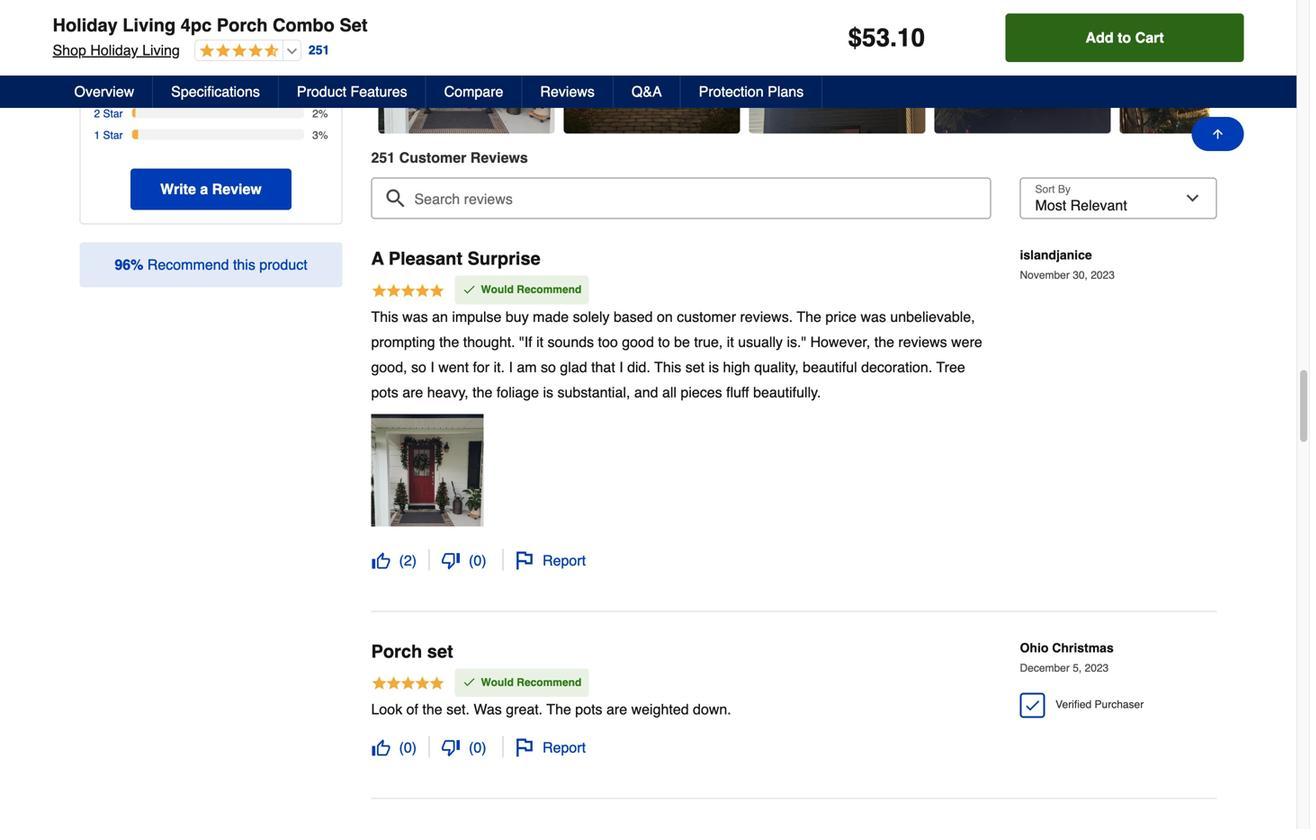 Task type: describe. For each thing, give the bounding box(es) containing it.
usually
[[738, 334, 783, 350]]

prompting
[[371, 334, 435, 350]]

product features
[[297, 83, 407, 100]]

verified
[[1056, 699, 1092, 711]]

shop holiday living
[[53, 42, 180, 59]]

impulse
[[452, 309, 502, 325]]

november
[[1020, 269, 1070, 282]]

would recommend for porch set
[[481, 677, 582, 689]]

1 uploaded image image from the left
[[749, 37, 926, 55]]

1 so from the left
[[411, 359, 427, 376]]

96
[[115, 257, 131, 273]]

combo
[[273, 15, 335, 36]]

add
[[1086, 29, 1114, 46]]

1 i from the left
[[431, 359, 435, 376]]

too
[[598, 334, 618, 350]]

) left thumb down icon
[[412, 740, 417, 756]]

251 for 251
[[309, 43, 330, 57]]

of
[[407, 702, 419, 718]]

good
[[622, 334, 654, 350]]

thumb down image
[[442, 552, 460, 570]]

compare button
[[426, 76, 522, 108]]

the down for
[[473, 384, 493, 401]]

reviews button
[[522, 76, 614, 108]]

checkmark image for pleasant
[[462, 282, 477, 297]]

protection plans button
[[681, 76, 823, 108]]

0 horizontal spatial 2
[[94, 108, 100, 120]]

17%
[[306, 64, 328, 77]]

based
[[614, 309, 653, 325]]

be
[[674, 334, 690, 350]]

2023 inside islandjanice november 30, 2023
[[1091, 269, 1115, 282]]

set inside this was an impulse buy made solely based on customer reviews. the price was unbelievable, prompting the thought. "if it sounds too good to be true, it usually is." however, the reviews were good, so i went for it. i am so glad that i did. this set is high quality, beautiful decoration. tree pots are heavy, the foliage is substantial, and all pieces fluff beautifully.
[[686, 359, 705, 376]]

3 star
[[94, 86, 123, 99]]

set.
[[447, 702, 470, 718]]

thumb up image for ( 2 )
[[372, 552, 390, 570]]

flag image for ( 0 )
[[516, 739, 534, 757]]

0 for ( 2 )
[[474, 552, 482, 569]]

beautiful
[[803, 359, 857, 376]]

great.
[[506, 702, 543, 718]]

it.
[[494, 359, 505, 376]]

thumb down image
[[442, 739, 460, 757]]

would for set
[[481, 677, 514, 689]]

the right 'of'
[[423, 702, 443, 718]]

%
[[131, 257, 143, 273]]

review for a
[[212, 181, 262, 198]]

the up decoration.
[[875, 334, 895, 350]]

2 uploaded image image from the left
[[935, 37, 1111, 55]]

ohio
[[1020, 641, 1049, 656]]

thumb up image for ( 0 )
[[372, 739, 390, 757]]

the inside this was an impulse buy made solely based on customer reviews. the price was unbelievable, prompting the thought. "if it sounds too good to be true, it usually is." however, the reviews were good, so i went for it. i am so glad that i did. this set is high quality, beautiful decoration. tree pots are heavy, the foliage is substantial, and all pieces fluff beautifully.
[[797, 309, 822, 325]]

plans
[[768, 83, 804, 100]]

reviews
[[540, 83, 595, 100]]

for
[[473, 359, 490, 376]]

product
[[297, 83, 347, 100]]

1 vertical spatial is
[[543, 384, 554, 401]]

.
[[890, 23, 897, 52]]

2 i from the left
[[509, 359, 513, 376]]

4
[[94, 64, 100, 77]]

glad
[[560, 359, 587, 376]]

did.
[[627, 359, 651, 376]]

thought.
[[463, 334, 515, 350]]

1 horizontal spatial 2
[[404, 552, 412, 569]]

reviews.
[[740, 309, 793, 325]]

0 horizontal spatial this
[[371, 309, 398, 325]]

fluff
[[726, 384, 749, 401]]

2023 inside "ohio christmas december 5, 2023"
[[1085, 662, 1109, 675]]

is."
[[787, 334, 807, 350]]

made
[[533, 309, 569, 325]]

flag image for ( 2 )
[[516, 552, 534, 570]]

1 horizontal spatial porch
[[371, 642, 422, 662]]

96 % recommend this product
[[115, 257, 308, 273]]

am
[[517, 359, 537, 376]]

1 it from the left
[[537, 334, 544, 350]]

1 was from the left
[[402, 309, 428, 325]]

would recommend for a pleasant surprise
[[481, 284, 582, 296]]

( right thumb down icon
[[469, 740, 474, 756]]

https://photos us.bazaarvoice.com/photo/2/cghvdg86bg93zxm/7e82df84 f0a7 53fe 88f0 db39c8ad16db image
[[371, 414, 484, 527]]

3
[[94, 86, 100, 99]]

1 vertical spatial the
[[547, 702, 571, 718]]

purchaser
[[1095, 699, 1144, 711]]

recommend for a pleasant surprise
[[517, 284, 582, 296]]

pieces
[[681, 384, 722, 401]]

december
[[1020, 662, 1070, 675]]

heavy,
[[427, 384, 469, 401]]

look of the set. was great.  the pots are weighted down.
[[371, 702, 732, 718]]

write
[[160, 181, 196, 198]]

251 for 251 customer review s
[[371, 150, 395, 166]]

5 stars image for pleasant
[[371, 282, 445, 302]]

was
[[474, 702, 502, 718]]

0 vertical spatial porch
[[217, 15, 268, 36]]

recommend for porch set
[[517, 677, 582, 689]]

2%
[[312, 108, 328, 120]]

to inside this was an impulse buy made solely based on customer reviews. the price was unbelievable, prompting the thought. "if it sounds too good to be true, it usually is." however, the reviews were good, so i went for it. i am so glad that i did. this set is high quality, beautiful decoration. tree pots are heavy, the foliage is substantial, and all pieces fluff beautifully.
[[658, 334, 670, 350]]

5,
[[1073, 662, 1082, 675]]

) right thumb down icon
[[482, 740, 487, 756]]

surprise
[[468, 249, 541, 269]]

beautifully.
[[753, 384, 821, 401]]

pots inside this was an impulse buy made solely based on customer reviews. the price was unbelievable, prompting the thought. "if it sounds too good to be true, it usually is." however, the reviews were good, so i went for it. i am so glad that i did. this set is high quality, beautiful decoration. tree pots are heavy, the foliage is substantial, and all pieces fluff beautifully.
[[371, 384, 398, 401]]

weighted
[[631, 702, 689, 718]]

( 0 ) down 'of'
[[399, 740, 417, 756]]

1 horizontal spatial this
[[655, 359, 682, 376]]

an
[[432, 309, 448, 325]]

tree
[[937, 359, 966, 376]]

buy
[[506, 309, 529, 325]]

1 vertical spatial set
[[427, 642, 453, 662]]

cart
[[1136, 29, 1164, 46]]

3%
[[312, 129, 328, 142]]

the up went
[[439, 334, 459, 350]]

1 vertical spatial pots
[[575, 702, 603, 718]]

2 it from the left
[[727, 334, 734, 350]]

0 vertical spatial living
[[123, 15, 176, 36]]

customer
[[677, 309, 736, 325]]

specifications button
[[153, 76, 279, 108]]

foliage
[[497, 384, 539, 401]]

( 0 ) for ( 0 )
[[469, 740, 487, 756]]

however,
[[811, 334, 871, 350]]

pleasant
[[389, 249, 463, 269]]

arrow up image
[[1211, 127, 1225, 141]]



Task type: vqa. For each thing, say whether or not it's contained in the screenshot.


Task type: locate. For each thing, give the bounding box(es) containing it.
1 vertical spatial recommend
[[517, 284, 582, 296]]

report button for ( 2 )
[[515, 550, 587, 572]]

is right "foliage"
[[543, 384, 554, 401]]

would recommend up buy on the top of the page
[[481, 284, 582, 296]]

recommend right %
[[147, 257, 229, 273]]

0 horizontal spatial to
[[658, 334, 670, 350]]

uploaded image image
[[749, 37, 926, 55], [935, 37, 1111, 55], [1120, 37, 1297, 55]]

living right 5 star
[[142, 42, 180, 59]]

product features button
[[279, 76, 426, 108]]

is left high
[[709, 359, 719, 376]]

4.6 stars image
[[195, 43, 279, 60]]

5 stars image down pleasant
[[371, 282, 445, 302]]

to left be
[[658, 334, 670, 350]]

review right customer
[[471, 150, 520, 166]]

1 vertical spatial report button
[[515, 737, 587, 759]]

this up all
[[655, 359, 682, 376]]

0 right thumb down image
[[474, 552, 482, 569]]

0 horizontal spatial 251
[[309, 43, 330, 57]]

1 vertical spatial porch
[[371, 642, 422, 662]]

star for 4 star
[[103, 64, 123, 77]]

1 horizontal spatial the
[[797, 309, 822, 325]]

0 vertical spatial pots
[[371, 384, 398, 401]]

review inside button
[[212, 181, 262, 198]]

2 5 stars image from the top
[[371, 676, 445, 695]]

this was an impulse buy made solely based on customer reviews. the price was unbelievable, prompting the thought. "if it sounds too good to be true, it usually is." however, the reviews were good, so i went for it. i am so glad that i did. this set is high quality, beautiful decoration. tree pots are heavy, the foliage is substantial, and all pieces fluff beautifully.
[[371, 309, 983, 401]]

1 vertical spatial living
[[142, 42, 180, 59]]

0 vertical spatial the
[[797, 309, 822, 325]]

1 horizontal spatial are
[[607, 702, 627, 718]]

0 horizontal spatial pots
[[371, 384, 398, 401]]

decoration.
[[861, 359, 933, 376]]

set up set.
[[427, 642, 453, 662]]

flag image right thumb down image
[[516, 552, 534, 570]]

0 horizontal spatial the
[[547, 702, 571, 718]]

living up shop holiday living
[[123, 15, 176, 36]]

pots down good,
[[371, 384, 398, 401]]

are
[[402, 384, 423, 401], [607, 702, 627, 718]]

would for pleasant
[[481, 284, 514, 296]]

reviews
[[899, 334, 947, 350]]

1 vertical spatial would recommend
[[481, 677, 582, 689]]

this
[[233, 257, 255, 273]]

2 down the 3
[[94, 108, 100, 120]]

1 vertical spatial holiday
[[90, 42, 138, 59]]

0 horizontal spatial set
[[427, 642, 453, 662]]

) right thumb down image
[[482, 552, 487, 569]]

2 left thumb down image
[[404, 552, 412, 569]]

0 vertical spatial 2023
[[1091, 269, 1115, 282]]

1 vertical spatial would
[[481, 677, 514, 689]]

checkmark image for set
[[462, 676, 477, 690]]

ohio christmas december 5, 2023
[[1020, 641, 1114, 675]]

) left thumb down image
[[412, 552, 417, 569]]

0 horizontal spatial uploaded image image
[[749, 37, 926, 55]]

2 report from the top
[[543, 740, 586, 756]]

high
[[723, 359, 750, 376]]

0 horizontal spatial so
[[411, 359, 427, 376]]

( 0 ) for ( 2 )
[[469, 552, 487, 569]]

1 vertical spatial thumb up image
[[372, 739, 390, 757]]

holiday
[[53, 15, 118, 36], [90, 42, 138, 59]]

1
[[94, 129, 100, 142]]

0 horizontal spatial review
[[212, 181, 262, 198]]

porch up look
[[371, 642, 422, 662]]

that
[[591, 359, 615, 376]]

1 star from the top
[[103, 43, 123, 55]]

2 vertical spatial recommend
[[517, 677, 582, 689]]

5 stars image for set
[[371, 676, 445, 695]]

would recommend up great.
[[481, 677, 582, 689]]

down.
[[693, 702, 732, 718]]

set
[[340, 15, 368, 36]]

2 would recommend from the top
[[481, 677, 582, 689]]

flag image down great.
[[516, 739, 534, 757]]

( 0 ) right thumb down image
[[469, 552, 487, 569]]

1 horizontal spatial pots
[[575, 702, 603, 718]]

0 down 'of'
[[404, 740, 412, 756]]

was right price
[[861, 309, 886, 325]]

star right the 5
[[103, 43, 123, 55]]

1 horizontal spatial it
[[727, 334, 734, 350]]

0 vertical spatial report button
[[515, 550, 587, 572]]

review
[[471, 150, 520, 166], [212, 181, 262, 198]]

so right am
[[541, 359, 556, 376]]

( down look
[[399, 740, 404, 756]]

( left thumb down image
[[399, 552, 404, 569]]

i
[[431, 359, 435, 376], [509, 359, 513, 376], [619, 359, 623, 376]]

true,
[[694, 334, 723, 350]]

2 horizontal spatial uploaded image image
[[1120, 37, 1297, 55]]

star up 1 star
[[103, 108, 123, 120]]

christmas
[[1052, 641, 1114, 656]]

to right add on the top right
[[1118, 29, 1132, 46]]

are left weighted
[[607, 702, 627, 718]]

would recommend
[[481, 284, 582, 296], [481, 677, 582, 689]]

recommend up made
[[517, 284, 582, 296]]

would
[[481, 284, 514, 296], [481, 677, 514, 689]]

holiday up 4 star
[[90, 42, 138, 59]]

0 horizontal spatial porch
[[217, 15, 268, 36]]

0 vertical spatial is
[[709, 359, 719, 376]]

review right a
[[212, 181, 262, 198]]

checkmark image up impulse
[[462, 282, 477, 297]]

0 vertical spatial are
[[402, 384, 423, 401]]

0 vertical spatial review
[[471, 150, 520, 166]]

product
[[259, 257, 308, 273]]

pots right great.
[[575, 702, 603, 718]]

all
[[662, 384, 677, 401]]

Search reviews text field
[[378, 178, 984, 208]]

1 vertical spatial this
[[655, 359, 682, 376]]

1 vertical spatial 2
[[404, 552, 412, 569]]

2023
[[1091, 269, 1115, 282], [1085, 662, 1109, 675]]

$
[[848, 23, 862, 52]]

0 vertical spatial holiday
[[53, 15, 118, 36]]

star right 4
[[103, 64, 123, 77]]

on
[[657, 309, 673, 325]]

5 star
[[94, 43, 123, 55]]

overview button
[[56, 76, 153, 108]]

substantial,
[[558, 384, 630, 401]]

0 horizontal spatial are
[[402, 384, 423, 401]]

add to cart button
[[1006, 14, 1244, 62]]

1 vertical spatial are
[[607, 702, 627, 718]]

to
[[1118, 29, 1132, 46], [658, 334, 670, 350]]

2 star
[[94, 108, 123, 120]]

1 horizontal spatial 251
[[371, 150, 395, 166]]

review for customer
[[471, 150, 520, 166]]

i left went
[[431, 359, 435, 376]]

the
[[797, 309, 822, 325], [547, 702, 571, 718]]

251 customer review s
[[371, 150, 528, 166]]

0 vertical spatial 251
[[309, 43, 330, 57]]

2023 right 30,
[[1091, 269, 1115, 282]]

0 vertical spatial 5 stars image
[[371, 282, 445, 302]]

1 horizontal spatial i
[[509, 359, 513, 376]]

1 horizontal spatial uploaded image image
[[935, 37, 1111, 55]]

compare
[[444, 83, 504, 100]]

0 horizontal spatial it
[[537, 334, 544, 350]]

star for 3 star
[[103, 86, 123, 99]]

are inside this was an impulse buy made solely based on customer reviews. the price was unbelievable, prompting the thought. "if it sounds too good to be true, it usually is." however, the reviews were good, so i went for it. i am so glad that i did. this set is high quality, beautiful decoration. tree pots are heavy, the foliage is substantial, and all pieces fluff beautifully.
[[402, 384, 423, 401]]

0 horizontal spatial i
[[431, 359, 435, 376]]

2 flag image from the top
[[516, 739, 534, 757]]

( 0 ) right thumb down icon
[[469, 740, 487, 756]]

this up prompting
[[371, 309, 398, 325]]

s
[[520, 150, 528, 166]]

3 uploaded image image from the left
[[1120, 37, 1297, 55]]

porch
[[217, 15, 268, 36], [371, 642, 422, 662]]

0 right thumb down icon
[[474, 740, 482, 756]]

1 horizontal spatial was
[[861, 309, 886, 325]]

4pc
[[181, 15, 212, 36]]

4 star
[[94, 64, 123, 77]]

holiday up the 5
[[53, 15, 118, 36]]

0 vertical spatial checkmark image
[[462, 282, 477, 297]]

( 2 )
[[399, 552, 417, 569]]

1 flag image from the top
[[516, 552, 534, 570]]

so right good,
[[411, 359, 427, 376]]

251 left customer
[[371, 150, 395, 166]]

thumb up image left ( 2 )
[[372, 552, 390, 570]]

0 vertical spatial would
[[481, 284, 514, 296]]

features
[[351, 83, 407, 100]]

1 vertical spatial 2023
[[1085, 662, 1109, 675]]

5
[[94, 43, 100, 55]]

251 up the 17%
[[309, 43, 330, 57]]

verified purchaser
[[1050, 699, 1144, 711]]

holiday living 4pc porch combo set
[[53, 15, 368, 36]]

1 horizontal spatial is
[[709, 359, 719, 376]]

thumb up image
[[372, 552, 390, 570], [372, 739, 390, 757]]

( right thumb down image
[[469, 552, 474, 569]]

to inside button
[[1118, 29, 1132, 46]]

0 horizontal spatial is
[[543, 384, 554, 401]]

0 vertical spatial to
[[1118, 29, 1132, 46]]

it right true,
[[727, 334, 734, 350]]

report for ( 0 )
[[543, 740, 586, 756]]

1 vertical spatial report
[[543, 740, 586, 756]]

0 vertical spatial recommend
[[147, 257, 229, 273]]

3 i from the left
[[619, 359, 623, 376]]

1 horizontal spatial review
[[471, 150, 520, 166]]

star for 5 star
[[103, 43, 123, 55]]

write a review button
[[131, 169, 291, 210]]

solely
[[573, 309, 610, 325]]

0 vertical spatial flag image
[[516, 552, 534, 570]]

checkmark image
[[462, 282, 477, 297], [462, 676, 477, 690], [1024, 697, 1042, 715]]

$ 53 . 10
[[848, 23, 925, 52]]

islandjanice november 30, 2023
[[1020, 248, 1115, 282]]

q&a
[[632, 83, 662, 100]]

star for 2 star
[[103, 108, 123, 120]]

went
[[439, 359, 469, 376]]

the right great.
[[547, 702, 571, 718]]

3 star from the top
[[103, 86, 123, 99]]

2 vertical spatial checkmark image
[[1024, 697, 1042, 715]]

recommend up look of the set. was great.  the pots are weighted down.
[[517, 677, 582, 689]]

star for 1 star
[[103, 129, 123, 142]]

the up is." on the top of page
[[797, 309, 822, 325]]

porch set
[[371, 642, 453, 662]]

0 vertical spatial 2
[[94, 108, 100, 120]]

checkmark image down december on the right
[[1024, 697, 1042, 715]]

0 for ( 0 )
[[474, 740, 482, 756]]

i right it.
[[509, 359, 513, 376]]

protection plans
[[699, 83, 804, 100]]

1 would recommend from the top
[[481, 284, 582, 296]]

was
[[402, 309, 428, 325], [861, 309, 886, 325]]

quality,
[[754, 359, 799, 376]]

star right the 3
[[103, 86, 123, 99]]

2 star from the top
[[103, 64, 123, 77]]

star right 1
[[103, 129, 123, 142]]

2 thumb up image from the top
[[372, 739, 390, 757]]

would down surprise on the top left
[[481, 284, 514, 296]]

set up pieces
[[686, 359, 705, 376]]

1 would from the top
[[481, 284, 514, 296]]

report
[[543, 552, 586, 569], [543, 740, 586, 756]]

1 report from the top
[[543, 552, 586, 569]]

a
[[200, 181, 208, 198]]

1 vertical spatial to
[[658, 334, 670, 350]]

0 vertical spatial this
[[371, 309, 398, 325]]

2 so from the left
[[541, 359, 556, 376]]

1 5 stars image from the top
[[371, 282, 445, 302]]

is
[[709, 359, 719, 376], [543, 384, 554, 401]]

islandjanice
[[1020, 248, 1092, 262]]

i left did.
[[619, 359, 623, 376]]

2 report button from the top
[[515, 737, 587, 759]]

report button for ( 0 )
[[515, 737, 587, 759]]

thumb up image down look
[[372, 739, 390, 757]]

report button
[[515, 550, 587, 572], [515, 737, 587, 759]]

2 was from the left
[[861, 309, 886, 325]]

1 vertical spatial 251
[[371, 150, 395, 166]]

overview
[[74, 83, 134, 100]]

30,
[[1073, 269, 1088, 282]]

would up was
[[481, 677, 514, 689]]

1 horizontal spatial to
[[1118, 29, 1132, 46]]

checkmark image up set.
[[462, 676, 477, 690]]

0 vertical spatial set
[[686, 359, 705, 376]]

2 horizontal spatial i
[[619, 359, 623, 376]]

look
[[371, 702, 403, 718]]

5 star from the top
[[103, 129, 123, 142]]

a pleasant surprise
[[371, 249, 541, 269]]

are down good,
[[402, 384, 423, 401]]

1 report button from the top
[[515, 550, 587, 572]]

add to cart
[[1086, 29, 1164, 46]]

0 vertical spatial thumb up image
[[372, 552, 390, 570]]

5 stars image up 'of'
[[371, 676, 445, 695]]

4 star from the top
[[103, 108, 123, 120]]

1 vertical spatial flag image
[[516, 739, 534, 757]]

specifications
[[171, 83, 260, 100]]

was left an
[[402, 309, 428, 325]]

0 vertical spatial would recommend
[[481, 284, 582, 296]]

1 horizontal spatial set
[[686, 359, 705, 376]]

5 stars image
[[371, 282, 445, 302], [371, 676, 445, 695]]

porch up 4.6 stars image
[[217, 15, 268, 36]]

flag image
[[516, 552, 534, 570], [516, 739, 534, 757]]

1 vertical spatial 5 stars image
[[371, 676, 445, 695]]

1 vertical spatial checkmark image
[[462, 676, 477, 690]]

report for ( 2 )
[[543, 552, 586, 569]]

1 horizontal spatial so
[[541, 359, 556, 376]]

and
[[634, 384, 658, 401]]

53
[[862, 23, 890, 52]]

shop
[[53, 42, 86, 59]]

2023 right 5,
[[1085, 662, 1109, 675]]

it right "if
[[537, 334, 544, 350]]

0 horizontal spatial was
[[402, 309, 428, 325]]

2
[[94, 108, 100, 120], [404, 552, 412, 569]]

)
[[412, 552, 417, 569], [482, 552, 487, 569], [412, 740, 417, 756], [482, 740, 487, 756]]

it
[[537, 334, 544, 350], [727, 334, 734, 350]]

pots
[[371, 384, 398, 401], [575, 702, 603, 718]]

(
[[399, 552, 404, 569], [469, 552, 474, 569], [399, 740, 404, 756], [469, 740, 474, 756]]

write a review
[[160, 181, 262, 198]]

1 thumb up image from the top
[[372, 552, 390, 570]]

0 vertical spatial report
[[543, 552, 586, 569]]

1 vertical spatial review
[[212, 181, 262, 198]]

2 would from the top
[[481, 677, 514, 689]]



